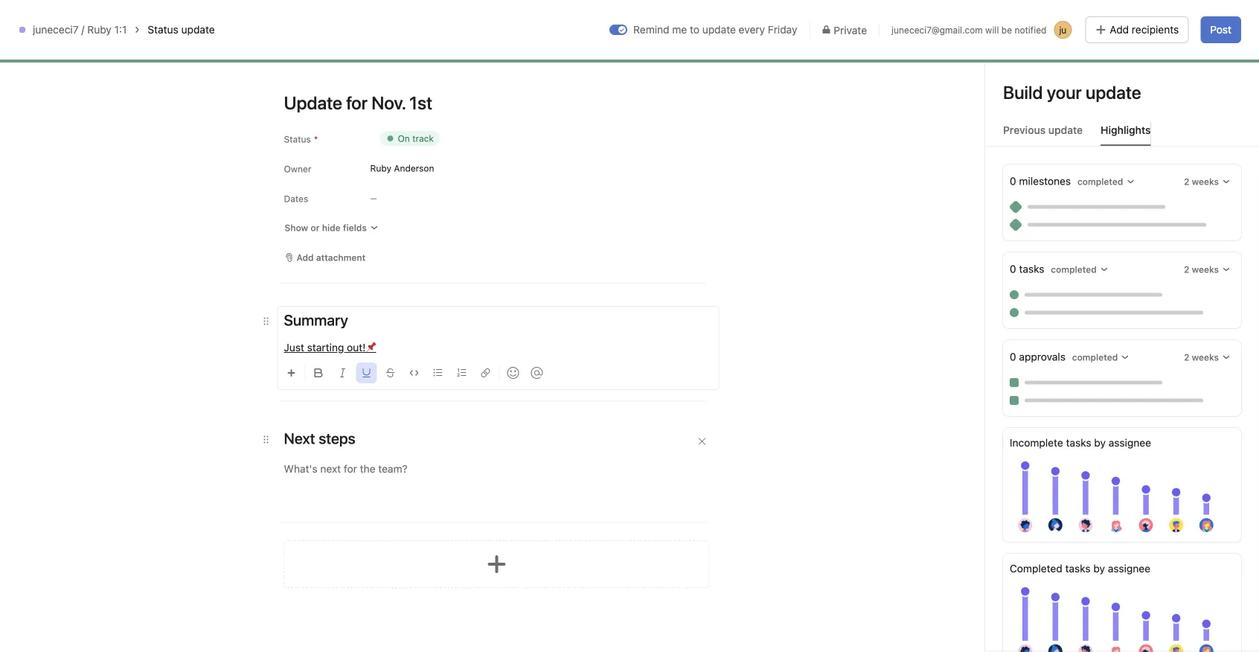 Task type: describe. For each thing, give the bounding box(es) containing it.
junececi7 / ruby 1:1 link
[[33, 23, 127, 36]]

no
[[313, 312, 325, 322]]

Section title text field
[[284, 428, 356, 449]]

ago inside the project created ruby anderson 26 minutes ago
[[1130, 369, 1146, 379]]

weeks for approvals
[[1192, 352, 1219, 363]]

assignee for incomplete tasks by assignee
[[1109, 437, 1152, 449]]

build your update
[[1003, 82, 1142, 103]]

update for previous update
[[1049, 124, 1083, 136]]

add billing info button
[[1134, 7, 1210, 28]]

completed for 0 tasks
[[1051, 264, 1097, 275]]

align
[[511, 434, 536, 447]]

fields
[[343, 223, 367, 233]]

insert an object image
[[287, 368, 296, 377]]

joined
[[1171, 270, 1204, 284]]

left
[[1012, 18, 1026, 28]]

billing
[[1160, 13, 1185, 23]]

home link
[[9, 45, 170, 69]]

underline image
[[362, 368, 371, 377]]

what's for what's in my trial?
[[1041, 13, 1071, 23]]

list link
[[293, 92, 323, 108]]

17
[[978, 18, 987, 28]]

tab list containing previous update
[[986, 122, 1260, 147]]

2 weeks for approvals
[[1184, 352, 1219, 363]]

1 vertical spatial ruby
[[370, 163, 392, 173]]

show
[[285, 223, 308, 233]]

0 approvals
[[1010, 351, 1069, 363]]

previous
[[1003, 124, 1046, 136]]

on
[[398, 133, 410, 144]]

minutes inside the project created ruby anderson 26 minutes ago
[[1094, 369, 1128, 379]]

2 weeks button for approvals
[[1181, 347, 1235, 368]]

team
[[562, 434, 586, 447]]

italics image
[[338, 368, 347, 377]]

0 tasks
[[1010, 263, 1048, 275]]

show or hide fields
[[285, 223, 367, 233]]

around
[[589, 434, 623, 447]]

26 inside the project created ruby anderson 26 minutes ago
[[1081, 369, 1092, 379]]

tasks for completed
[[1066, 563, 1091, 575]]

vision
[[670, 434, 698, 447]]

and inside align your team around a shared vision with a project brief and supporting resources.
[[573, 451, 591, 463]]

1:1
[[114, 23, 127, 36]]

0 horizontal spatial junececi7@gmail.com
[[892, 25, 983, 35]]

highlights
[[1101, 124, 1151, 136]]

you
[[1000, 270, 1020, 284]]

weeks for tasks
[[1192, 264, 1219, 275]]

info
[[1188, 13, 1204, 23]]

weeks for milestones
[[1192, 176, 1219, 187]]

junececi7@gmail.com inside you and junececi7@gmail.com joined 26 minutes ago
[[1047, 270, 1168, 284]]

your update
[[1047, 82, 1142, 103]]

completed button for 0 milestones
[[1074, 171, 1139, 192]]

junececi7@gmail.com will be notified
[[892, 25, 1047, 35]]

board link
[[341, 92, 382, 108]]

1 horizontal spatial ra
[[1003, 310, 1015, 321]]

status for status *
[[284, 134, 311, 144]]

home
[[39, 51, 67, 63]]

26 inside you and junececi7@gmail.com joined 26 minutes ago
[[1000, 289, 1011, 299]]

track
[[413, 133, 434, 144]]

work
[[345, 227, 371, 239]]

timeline
[[412, 93, 453, 106]]

what's in my trial?
[[1041, 13, 1119, 23]]

2 weeks button for tasks
[[1181, 259, 1235, 280]]

post
[[1211, 23, 1232, 36]]

milestones
[[1019, 175, 1071, 187]]

add for add attachment
[[297, 252, 314, 263]]

key resources
[[293, 381, 387, 399]]

remind me to update every friday switch
[[610, 25, 628, 35]]

completed for 0 approvals
[[1073, 352, 1118, 363]]

message
[[1031, 231, 1081, 245]]

build
[[1003, 82, 1043, 103]]

incomplete
[[1010, 437, 1064, 449]]

with
[[700, 434, 721, 447]]

2 for 0 tasks
[[1184, 264, 1190, 275]]

0 vertical spatial anderson
[[394, 163, 434, 173]]

(0%)
[[356, 312, 377, 322]]

just
[[284, 341, 304, 354]]

add recipients
[[1110, 23, 1179, 36]]

2 weeks button for milestones
[[1181, 171, 1235, 192]]

emoji image
[[507, 367, 519, 379]]

me
[[672, 23, 687, 36]]

2 for 0 approvals
[[1184, 352, 1190, 363]]

my
[[1083, 13, 1096, 23]]

starting
[[307, 341, 344, 354]]

recipients
[[1132, 23, 1179, 36]]

post button
[[1201, 16, 1242, 43]]

trial?
[[1098, 13, 1119, 23]]

remove from starred image
[[443, 57, 455, 69]]

days
[[990, 18, 1009, 28]]

what's the status?
[[982, 134, 1107, 151]]

or
[[311, 223, 320, 233]]

previous update
[[1003, 124, 1083, 136]]

and inside you and junececi7@gmail.com joined 26 minutes ago
[[1023, 270, 1044, 284]]

ju button
[[1047, 19, 1074, 40]]

align your team around a shared vision with a project brief and supporting resources.
[[511, 434, 729, 463]]

tasks for incomplete
[[1066, 437, 1092, 449]]

17 days left
[[978, 18, 1026, 28]]

healthy
[[304, 227, 342, 239]]

remind
[[634, 23, 670, 36]]

brief
[[548, 451, 570, 463]]

incomplete tasks by assignee
[[1010, 437, 1152, 449]]

bold image
[[315, 368, 323, 377]]

junececi7 / ruby 1:1
[[33, 23, 127, 36]]

update for status update
[[181, 23, 215, 36]]

what's in my trial? button
[[1035, 7, 1126, 28]]

0 vertical spatial ra
[[241, 56, 256, 70]]

to for members
[[1084, 231, 1095, 245]]

0 for 0 tasks
[[1010, 263, 1017, 275]]

anderson inside the project created ruby anderson 26 minutes ago
[[1027, 367, 1075, 380]]

what's for what's the status?
[[982, 134, 1029, 151]]



Task type: locate. For each thing, give the bounding box(es) containing it.
anderson
[[394, 163, 434, 173], [1027, 367, 1075, 380]]

status *
[[284, 134, 318, 144]]

remind me to update every friday
[[634, 23, 798, 36]]

1 vertical spatial status
[[284, 134, 311, 144]]

numbered list image
[[457, 368, 466, 377]]

ju down status update
[[211, 56, 221, 70]]

1 0 from the top
[[1010, 175, 1017, 187]]

0 vertical spatial junececi7@gmail.com
[[892, 25, 983, 35]]

1 vertical spatial weeks
[[1192, 264, 1219, 275]]

by right incomplete
[[1095, 437, 1106, 449]]

completed down the status?
[[1078, 176, 1124, 187]]

completed down send message to members button
[[1051, 264, 1097, 275]]

0 horizontal spatial what's
[[982, 134, 1029, 151]]

1 horizontal spatial ago
[[1130, 369, 1146, 379]]

resources.
[[649, 451, 699, 463]]

2 vertical spatial 2
[[1184, 352, 1190, 363]]

2 0 from the top
[[1010, 263, 1017, 275]]

junececi7@gmail.com left will
[[892, 25, 983, 35]]

connected goals
[[293, 191, 406, 208]]

2 weeks for tasks
[[1184, 264, 1219, 275]]

1 horizontal spatial update
[[703, 23, 736, 36]]

0 vertical spatial 2 weeks button
[[1181, 171, 1235, 192]]

0 horizontal spatial anderson
[[394, 163, 434, 173]]

0 vertical spatial assignee
[[1109, 437, 1152, 449]]

0 horizontal spatial ago
[[1049, 289, 1065, 299]]

1 horizontal spatial ruby
[[370, 163, 392, 173]]

completed
[[1078, 176, 1124, 187], [1051, 264, 1097, 275], [1073, 352, 1118, 363]]

minutes down 0 tasks
[[1013, 289, 1047, 299]]

what's up 0 milestones
[[982, 134, 1029, 151]]

minutes inside you and junececi7@gmail.com joined 26 minutes ago
[[1013, 289, 1047, 299]]

send
[[1000, 231, 1028, 245]]

0 vertical spatial and
[[1023, 270, 1044, 284]]

and right you
[[1023, 270, 1044, 284]]

add inside popup button
[[297, 252, 314, 263]]

send message to members button
[[1000, 231, 1150, 245]]

remove section image
[[698, 437, 707, 446]]

2 weeks for milestones
[[1184, 176, 1219, 187]]

ago
[[1049, 289, 1065, 299], [1130, 369, 1146, 379]]

1 horizontal spatial status
[[284, 134, 311, 144]]

26 down you
[[1000, 289, 1011, 299]]

owner
[[284, 164, 312, 174]]

1 vertical spatial ra
[[1003, 310, 1015, 321]]

1 vertical spatial completed
[[1051, 264, 1097, 275]]

2 vertical spatial ju
[[1026, 310, 1033, 321]]

junececi7@gmail.com down the members
[[1047, 270, 1168, 284]]

1 vertical spatial minutes
[[1094, 369, 1128, 379]]

tab list
[[986, 122, 1260, 147]]

by for incomplete
[[1095, 437, 1106, 449]]

1 vertical spatial 26
[[1081, 369, 1092, 379]]

add for add billing info
[[1141, 13, 1158, 23]]

0 vertical spatial by
[[1095, 437, 1106, 449]]

ruby anderson link
[[1000, 367, 1075, 380]]

1 2 weeks from the top
[[1184, 176, 1219, 187]]

0 horizontal spatial update
[[181, 23, 215, 36]]

add inside button
[[1110, 23, 1129, 36]]

completed right approvals
[[1073, 352, 1118, 363]]

supporting
[[594, 451, 646, 463]]

bulleted list image
[[434, 368, 443, 377]]

hide
[[322, 223, 341, 233]]

1 vertical spatial ju
[[211, 56, 221, 70]]

add inside 'button'
[[1141, 13, 1158, 23]]

1 horizontal spatial junececi7@gmail.com
[[1047, 270, 1168, 284]]

0 down send
[[1010, 263, 1017, 275]]

what's inside button
[[1041, 13, 1071, 23]]

completed button down the status?
[[1074, 171, 1139, 192]]

0 horizontal spatial 26
[[1000, 289, 1011, 299]]

26 down project created
[[1081, 369, 1092, 379]]

hide sidebar image
[[19, 12, 31, 24]]

0 vertical spatial to
[[690, 23, 700, 36]]

status left *
[[284, 134, 311, 144]]

you and junececi7@gmail.com joined button
[[1000, 269, 1204, 284]]

notified
[[1015, 25, 1047, 35]]

2 vertical spatial 2 weeks button
[[1181, 347, 1235, 368]]

ruby down 0 approvals
[[1000, 367, 1025, 380]]

1 horizontal spatial to
[[1084, 231, 1095, 245]]

1 vertical spatial tasks
[[1066, 437, 1092, 449]]

assignee for completed tasks by assignee
[[1108, 563, 1151, 575]]

completed button down send message to members button
[[1048, 259, 1113, 280]]

you and junececi7@gmail.com joined 26 minutes ago
[[1000, 270, 1204, 299]]

0 vertical spatial status
[[148, 23, 178, 36]]

completed button right approvals
[[1069, 347, 1134, 368]]

1 vertical spatial assignee
[[1108, 563, 1151, 575]]

0 for 0 approvals
[[1010, 351, 1017, 363]]

3 2 weeks button from the top
[[1181, 347, 1235, 368]]

send message to members
[[1000, 231, 1150, 245]]

no status (0%)
[[313, 312, 377, 322]]

balance
[[394, 227, 433, 239]]

2 horizontal spatial ju
[[1060, 25, 1067, 35]]

to right me
[[690, 23, 700, 36]]

1 weeks from the top
[[1192, 176, 1219, 187]]

1 horizontal spatial ju
[[1026, 310, 1033, 321]]

add down healthy
[[297, 252, 314, 263]]

ju up project created
[[1026, 310, 1033, 321]]

dates
[[284, 194, 308, 204]]

2 horizontal spatial update
[[1049, 124, 1083, 136]]

in
[[1073, 13, 1081, 23]]

0 up ruby anderson link
[[1010, 351, 1017, 363]]

1 vertical spatial anderson
[[1027, 367, 1075, 380]]

0 vertical spatial 26
[[1000, 289, 1011, 299]]

your
[[538, 434, 560, 447]]

0 milestones
[[1010, 175, 1074, 187]]

completed button for 0 approvals
[[1069, 347, 1134, 368]]

add
[[1141, 13, 1158, 23], [1110, 23, 1129, 36], [297, 252, 314, 263]]

status
[[148, 23, 178, 36], [284, 134, 311, 144]]

2 vertical spatial completed button
[[1069, 347, 1134, 368]]

private
[[834, 24, 867, 36]]

1 2 weeks button from the top
[[1181, 171, 1235, 192]]

1 vertical spatial completed button
[[1048, 259, 1113, 280]]

2 horizontal spatial add
[[1141, 13, 1158, 23]]

strikethrough image
[[386, 368, 395, 377]]

0 vertical spatial ruby
[[87, 23, 112, 36]]

list
[[305, 93, 323, 106]]

2 vertical spatial weeks
[[1192, 352, 1219, 363]]

1 2 from the top
[[1184, 176, 1190, 187]]

1 vertical spatial 2
[[1184, 264, 1190, 275]]

at mention image
[[531, 367, 543, 379]]

a right with
[[723, 434, 729, 447]]

ra
[[241, 56, 256, 70], [1003, 310, 1015, 321]]

0 vertical spatial ju
[[1060, 25, 1067, 35]]

2 2 weeks button from the top
[[1181, 259, 1235, 280]]

members
[[1098, 231, 1150, 245]]

tasks right incomplete
[[1066, 437, 1092, 449]]

2 horizontal spatial ruby
[[1000, 367, 1025, 380]]

a up supporting
[[626, 434, 631, 447]]

1 a from the left
[[626, 434, 631, 447]]

ruby up —
[[370, 163, 392, 173]]

1 vertical spatial 2 weeks button
[[1181, 259, 1235, 280]]

2 a from the left
[[723, 434, 729, 447]]

on track
[[398, 133, 434, 144]]

completed for 0 milestones
[[1078, 176, 1124, 187]]

2 2 from the top
[[1184, 264, 1190, 275]]

status
[[328, 312, 354, 322]]

status right the 1:1 at the left of page
[[148, 23, 178, 36]]

3 weeks from the top
[[1192, 352, 1219, 363]]

add attachment button
[[278, 247, 372, 268]]

tasks right "completed"
[[1066, 563, 1091, 575]]

0 left milestones
[[1010, 175, 1017, 187]]

3 2 from the top
[[1184, 352, 1190, 363]]

on track button
[[370, 125, 450, 152]]

what's left in
[[1041, 13, 1071, 23]]

add recipients button
[[1086, 16, 1189, 43]]

0 horizontal spatial ju
[[211, 56, 221, 70]]

and down team
[[573, 451, 591, 463]]

2 2 weeks from the top
[[1184, 264, 1219, 275]]

board
[[353, 93, 382, 106]]

1 horizontal spatial minutes
[[1094, 369, 1128, 379]]

tasks
[[1019, 263, 1045, 275], [1066, 437, 1092, 449], [1066, 563, 1091, 575]]

0 horizontal spatial minutes
[[1013, 289, 1047, 299]]

update
[[181, 23, 215, 36], [703, 23, 736, 36], [1049, 124, 1083, 136]]

add billing info
[[1141, 13, 1204, 23]]

link image
[[481, 368, 490, 377]]

ju inside button
[[1060, 25, 1067, 35]]

0 vertical spatial weeks
[[1192, 176, 1219, 187]]

1 horizontal spatial 26
[[1081, 369, 1092, 379]]

2 for 0 milestones
[[1184, 176, 1190, 187]]

/
[[81, 23, 84, 36]]

0 vertical spatial completed button
[[1074, 171, 1139, 192]]

0 horizontal spatial ra
[[241, 56, 256, 70]]

ruby inside the project created ruby anderson 26 minutes ago
[[1000, 367, 1025, 380]]

2 vertical spatial tasks
[[1066, 563, 1091, 575]]

every
[[739, 23, 765, 36]]

anderson down on track
[[394, 163, 434, 173]]

to right message
[[1084, 231, 1095, 245]]

1 vertical spatial by
[[1094, 563, 1105, 575]]

2 weeks
[[1184, 176, 1219, 187], [1184, 264, 1219, 275], [1184, 352, 1219, 363]]

0 vertical spatial ago
[[1049, 289, 1065, 299]]

status update
[[148, 23, 215, 36]]

2 vertical spatial completed
[[1073, 352, 1118, 363]]

ruby anderson
[[370, 163, 434, 173]]

1 horizontal spatial add
[[1110, 23, 1129, 36]]

out!📌
[[347, 341, 376, 354]]

1 horizontal spatial and
[[1023, 270, 1044, 284]]

0 vertical spatial completed
[[1078, 176, 1124, 187]]

ruby
[[87, 23, 112, 36], [370, 163, 392, 173], [1000, 367, 1025, 380]]

3 2 weeks from the top
[[1184, 352, 1219, 363]]

project
[[511, 451, 545, 463]]

minutes right ruby anderson link
[[1094, 369, 1128, 379]]

by for completed
[[1094, 563, 1105, 575]]

1 horizontal spatial a
[[723, 434, 729, 447]]

1 vertical spatial what's
[[982, 134, 1029, 151]]

timeline link
[[400, 92, 453, 108]]

minutes
[[1013, 289, 1047, 299], [1094, 369, 1128, 379]]

tasks down send
[[1019, 263, 1045, 275]]

1 horizontal spatial what's
[[1041, 13, 1071, 23]]

0 horizontal spatial ruby
[[87, 23, 112, 36]]

project created ruby anderson 26 minutes ago
[[1000, 349, 1146, 380]]

ju down what's in my trial?
[[1060, 25, 1067, 35]]

Section title text field
[[284, 310, 348, 331]]

list box
[[454, 6, 811, 30]]

be
[[1002, 25, 1012, 35]]

0 vertical spatial 0
[[1010, 175, 1017, 187]]

attachment
[[316, 252, 366, 263]]

1 vertical spatial 2 weeks
[[1184, 264, 1219, 275]]

2 weeks from the top
[[1192, 264, 1219, 275]]

1 vertical spatial and
[[573, 451, 591, 463]]

2 vertical spatial ruby
[[1000, 367, 1025, 380]]

ago inside you and junececi7@gmail.com joined 26 minutes ago
[[1049, 289, 1065, 299]]

0 vertical spatial 2 weeks
[[1184, 176, 1219, 187]]

by right "completed"
[[1094, 563, 1105, 575]]

2 vertical spatial 2 weeks
[[1184, 352, 1219, 363]]

0 vertical spatial tasks
[[1019, 263, 1045, 275]]

1 vertical spatial to
[[1084, 231, 1095, 245]]

2 vertical spatial 0
[[1010, 351, 1017, 363]]

life
[[373, 227, 391, 239]]

—
[[370, 194, 377, 202]]

0 vertical spatial minutes
[[1013, 289, 1047, 299]]

completed tasks by assignee
[[1010, 563, 1151, 575]]

add for add recipients
[[1110, 23, 1129, 36]]

*
[[314, 134, 318, 144]]

0 for 0 milestones
[[1010, 175, 1017, 187]]

toolbar
[[281, 356, 719, 383]]

completed
[[1010, 563, 1063, 575]]

anderson down approvals
[[1027, 367, 1075, 380]]

0 horizontal spatial status
[[148, 23, 178, 36]]

completed button for 0 tasks
[[1048, 259, 1113, 280]]

status for status update
[[148, 23, 178, 36]]

project created
[[1000, 349, 1084, 363]]

code image
[[410, 368, 419, 377]]

0 horizontal spatial and
[[573, 451, 591, 463]]

update inside tab list
[[1049, 124, 1083, 136]]

ruby right /
[[87, 23, 112, 36]]

1 vertical spatial ago
[[1130, 369, 1146, 379]]

3 0 from the top
[[1010, 351, 1017, 363]]

1 vertical spatial 0
[[1010, 263, 1017, 275]]

1 vertical spatial junececi7@gmail.com
[[1047, 270, 1168, 284]]

0 vertical spatial 2
[[1184, 176, 1190, 187]]

friday
[[768, 23, 798, 36]]

1 horizontal spatial anderson
[[1027, 367, 1075, 380]]

0 vertical spatial what's
[[1041, 13, 1071, 23]]

junececi7
[[33, 23, 79, 36]]

Title of update text field
[[284, 86, 731, 119]]

add down trial?
[[1110, 23, 1129, 36]]

the status?
[[1033, 134, 1107, 151]]

None text field
[[277, 50, 415, 77]]

0 horizontal spatial to
[[690, 23, 700, 36]]

just starting out!📌
[[284, 341, 376, 354]]

add report section image
[[485, 552, 509, 576]]

add up 'add recipients'
[[1141, 13, 1158, 23]]

to
[[690, 23, 700, 36], [1084, 231, 1095, 245]]

0 horizontal spatial a
[[626, 434, 631, 447]]

tasks for 0
[[1019, 263, 1045, 275]]

will
[[986, 25, 999, 35]]

to for update
[[690, 23, 700, 36]]

0 horizontal spatial add
[[297, 252, 314, 263]]



Task type: vqa. For each thing, say whether or not it's contained in the screenshot.
PROJECTS element
no



